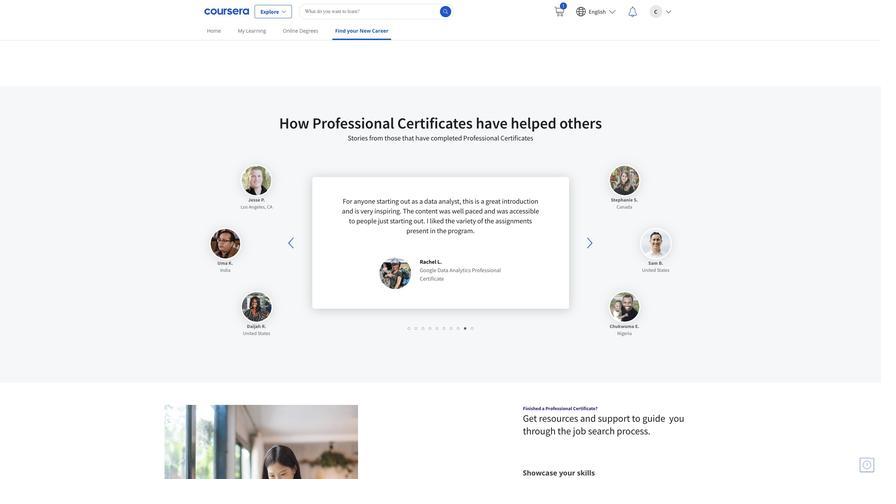Task type: describe. For each thing, give the bounding box(es) containing it.
stories
[[348, 134, 368, 143]]

analytics
[[450, 267, 471, 274]]

learning
[[246, 27, 266, 34]]

home
[[207, 27, 221, 34]]

³ most designed to be completed in 6 months, with 10 hours or less of work per week
[[343, 32, 538, 39]]

² coursera platform data, all time
[[402, 17, 479, 23]]

the inside finished a professional certificate? get resources and support to guide  you through the job search process.
[[558, 426, 571, 438]]

hours
[[468, 32, 481, 39]]

data
[[424, 197, 437, 206]]

liked
[[430, 217, 444, 226]]

week
[[526, 32, 538, 39]]

the
[[403, 207, 414, 216]]

k.
[[229, 260, 233, 267]]

with
[[450, 32, 460, 39]]

find
[[335, 27, 346, 34]]

e.
[[635, 324, 640, 330]]

google
[[420, 267, 437, 274]]

my
[[238, 27, 245, 34]]

skills
[[577, 469, 595, 479]]

the down great
[[485, 217, 494, 226]]

helped
[[511, 114, 557, 133]]

a inside finished a professional certificate? get resources and support to guide  you through the job search process.
[[542, 406, 545, 413]]

find your new career link
[[333, 23, 391, 40]]

data
[[438, 267, 449, 274]]

present
[[407, 227, 429, 236]]

states for daijah r.
[[258, 331, 270, 337]]

people
[[357, 217, 377, 226]]

out.
[[414, 217, 425, 226]]

through
[[523, 426, 556, 438]]

c
[[654, 8, 658, 15]]

shopping cart: 1 item element
[[554, 2, 567, 17]]

r.
[[262, 324, 266, 330]]

go to next slide image
[[582, 235, 598, 252]]

1 vertical spatial starting
[[390, 217, 412, 226]]

job
[[573, 426, 586, 438]]

0 horizontal spatial and
[[342, 207, 353, 216]]

ca
[[267, 204, 273, 211]]

los
[[241, 204, 248, 211]]

that
[[402, 134, 414, 143]]

chukwuma e. nigeria
[[610, 324, 640, 337]]

for anyone starting out as a data analyst, this is a great introduction and is very inspiring. the content was well paced and was accessible to people just starting out. i liked the variety of the assignments present in the program.
[[342, 197, 539, 236]]

find your new career
[[335, 27, 389, 34]]

united for sam
[[642, 268, 656, 274]]

nigeria
[[617, 331, 632, 337]]

as
[[412, 197, 418, 206]]

states for sam b.
[[657, 268, 670, 274]]

10
[[461, 32, 466, 39]]

1 horizontal spatial certificates
[[501, 134, 534, 143]]

1 vertical spatial have
[[416, 134, 430, 143]]

your for find
[[347, 27, 359, 34]]

online
[[283, 27, 298, 34]]

to inside for anyone starting out as a data analyst, this is a great introduction and is very inspiring. the content was well paced and was accessible to people just starting out. i liked the variety of the assignments present in the program.
[[349, 217, 355, 226]]

per
[[517, 32, 525, 39]]

program.
[[448, 227, 475, 236]]

0 vertical spatial have
[[476, 114, 508, 133]]

0 vertical spatial certificates
[[398, 114, 473, 133]]

introduction
[[502, 197, 539, 206]]

coursera
[[405, 17, 426, 23]]

how
[[279, 114, 309, 133]]

1 horizontal spatial of
[[499, 32, 503, 39]]

l.
[[438, 259, 442, 266]]

stephanie
[[611, 197, 633, 203]]

paced
[[465, 207, 483, 216]]

6
[[425, 32, 428, 39]]

my learning link
[[235, 23, 269, 39]]

coursera image
[[204, 6, 249, 17]]

0 vertical spatial starting
[[377, 197, 399, 206]]

1 link
[[548, 0, 571, 23]]

online degrees link
[[280, 23, 321, 39]]

slides element
[[300, 325, 581, 332]]

english button
[[571, 0, 622, 23]]

new
[[360, 27, 371, 34]]

the down well
[[445, 217, 455, 226]]

rachel l. google data analytics professional certificate
[[420, 259, 501, 283]]

get
[[523, 413, 537, 426]]

analyst,
[[439, 197, 461, 206]]

great
[[486, 197, 501, 206]]

data,
[[449, 17, 461, 23]]

online degrees
[[283, 27, 318, 34]]

others
[[560, 114, 602, 133]]

explore button
[[255, 5, 292, 18]]

anyone
[[354, 197, 375, 206]]

explore
[[261, 8, 279, 15]]

0 horizontal spatial completed
[[394, 32, 419, 39]]

uma
[[218, 260, 228, 267]]

resources
[[539, 413, 579, 426]]

angeles,
[[249, 204, 266, 211]]

c button
[[644, 0, 677, 23]]

0 horizontal spatial in
[[420, 32, 424, 39]]

and inside finished a professional certificate? get resources and support to guide  you through the job search process.
[[580, 413, 596, 426]]

i
[[427, 217, 429, 226]]

to inside finished a professional certificate? get resources and support to guide  you through the job search process.
[[632, 413, 641, 426]]

or
[[482, 32, 487, 39]]

jesse p. los angeles, ca
[[241, 197, 273, 211]]

time
[[469, 17, 479, 23]]

rachel
[[420, 259, 437, 266]]



Task type: locate. For each thing, give the bounding box(es) containing it.
1 vertical spatial is
[[355, 207, 359, 216]]

What do you want to learn? text field
[[299, 4, 454, 19]]

0 vertical spatial united
[[642, 268, 656, 274]]

0 horizontal spatial is
[[355, 207, 359, 216]]

and down certificate?
[[580, 413, 596, 426]]

india
[[220, 268, 231, 274]]

1 horizontal spatial is
[[475, 197, 480, 206]]

1 vertical spatial in
[[430, 227, 436, 236]]

and down great
[[484, 207, 496, 216]]

in down liked
[[430, 227, 436, 236]]

²
[[402, 17, 404, 23]]

accessible
[[510, 207, 539, 216]]

b.
[[659, 260, 664, 267]]

rachel l. image
[[380, 258, 411, 290]]

out
[[400, 197, 410, 206]]

united inside daijah r. united states
[[243, 331, 257, 337]]

2 horizontal spatial a
[[542, 406, 545, 413]]

0 horizontal spatial united
[[243, 331, 257, 337]]

1 vertical spatial united
[[243, 331, 257, 337]]

less
[[489, 32, 497, 39]]

certificates up that in the left of the page
[[398, 114, 473, 133]]

1 horizontal spatial your
[[559, 469, 576, 479]]

0 horizontal spatial states
[[258, 331, 270, 337]]

finished
[[523, 406, 541, 413]]

stephanie s. canada
[[611, 197, 638, 211]]

career
[[372, 27, 389, 34]]

s.
[[634, 197, 638, 203]]

sam b. united states
[[642, 260, 670, 274]]

my learning
[[238, 27, 266, 34]]

³
[[343, 32, 345, 39]]

0 horizontal spatial to
[[349, 217, 355, 226]]

be
[[387, 32, 393, 39]]

was down analyst,
[[439, 207, 451, 216]]

0 horizontal spatial your
[[347, 27, 359, 34]]

starting
[[377, 197, 399, 206], [390, 217, 412, 226]]

professional inside rachel l. google data analytics professional certificate
[[472, 267, 501, 274]]

is left very
[[355, 207, 359, 216]]

a right finished
[[542, 406, 545, 413]]

1
[[562, 2, 565, 9]]

of right less in the top of the page
[[499, 32, 503, 39]]

in
[[420, 32, 424, 39], [430, 227, 436, 236]]

0 vertical spatial in
[[420, 32, 424, 39]]

certificates down helped
[[501, 134, 534, 143]]

all
[[462, 17, 467, 23]]

certificate?
[[573, 406, 598, 413]]

just
[[378, 217, 389, 226]]

was down great
[[497, 207, 508, 216]]

states inside sam b. united states
[[657, 268, 670, 274]]

0 horizontal spatial was
[[439, 207, 451, 216]]

1 horizontal spatial and
[[484, 207, 496, 216]]

go to previous slide image
[[283, 235, 300, 252], [288, 238, 294, 249]]

2 was from the left
[[497, 207, 508, 216]]

in left 6
[[420, 32, 424, 39]]

1 was from the left
[[439, 207, 451, 216]]

how professional certificates have helped others stories from those that have completed professional certificates
[[279, 114, 602, 143]]

platform
[[428, 17, 448, 23]]

1 vertical spatial your
[[559, 469, 576, 479]]

to
[[381, 32, 386, 39], [349, 217, 355, 226], [632, 413, 641, 426]]

to right the support
[[632, 413, 641, 426]]

1 horizontal spatial a
[[481, 197, 484, 206]]

variety
[[456, 217, 476, 226]]

from
[[369, 134, 383, 143]]

certificates
[[398, 114, 473, 133], [501, 134, 534, 143]]

starting down the
[[390, 217, 412, 226]]

1 vertical spatial certificates
[[501, 134, 534, 143]]

0 vertical spatial your
[[347, 27, 359, 34]]

your right ³
[[347, 27, 359, 34]]

well
[[452, 207, 464, 216]]

chukwuma
[[610, 324, 634, 330]]

0 horizontal spatial have
[[416, 134, 430, 143]]

uma k. india
[[218, 260, 233, 274]]

a right as
[[419, 197, 423, 206]]

united
[[642, 268, 656, 274], [243, 331, 257, 337]]

for
[[343, 197, 352, 206]]

0 horizontal spatial certificates
[[398, 114, 473, 133]]

1 horizontal spatial was
[[497, 207, 508, 216]]

0 vertical spatial completed
[[394, 32, 419, 39]]

states down r.
[[258, 331, 270, 337]]

was
[[439, 207, 451, 216], [497, 207, 508, 216]]

help center image
[[863, 462, 872, 470]]

the
[[445, 217, 455, 226], [485, 217, 494, 226], [437, 227, 447, 236], [558, 426, 571, 438]]

united down daijah
[[243, 331, 257, 337]]

2 horizontal spatial to
[[632, 413, 641, 426]]

your inside "link"
[[347, 27, 359, 34]]

2 horizontal spatial and
[[580, 413, 596, 426]]

have
[[476, 114, 508, 133], [416, 134, 430, 143]]

1 horizontal spatial united
[[642, 268, 656, 274]]

is
[[475, 197, 480, 206], [355, 207, 359, 216]]

showcase
[[523, 469, 558, 479]]

is right this on the right
[[475, 197, 480, 206]]

designed
[[359, 32, 380, 39]]

united for daijah
[[243, 331, 257, 337]]

1 horizontal spatial have
[[476, 114, 508, 133]]

1 horizontal spatial states
[[657, 268, 670, 274]]

0 vertical spatial states
[[657, 268, 670, 274]]

those
[[385, 134, 401, 143]]

to left people
[[349, 217, 355, 226]]

professional inside finished a professional certificate? get resources and support to guide  you through the job search process.
[[546, 406, 572, 413]]

you
[[669, 413, 685, 426]]

1 horizontal spatial to
[[381, 32, 386, 39]]

of inside for anyone starting out as a data analyst, this is a great introduction and is very inspiring. the content was well paced and was accessible to people just starting out. i liked the variety of the assignments present in the program.
[[478, 217, 483, 226]]

search
[[588, 426, 615, 438]]

0 horizontal spatial a
[[419, 197, 423, 206]]

work
[[505, 32, 516, 39]]

in inside for anyone starting out as a data analyst, this is a great introduction and is very inspiring. the content was well paced and was accessible to people just starting out. i liked the variety of the assignments present in the program.
[[430, 227, 436, 236]]

0 horizontal spatial of
[[478, 217, 483, 226]]

2 vertical spatial to
[[632, 413, 641, 426]]

home link
[[204, 23, 224, 39]]

0 vertical spatial to
[[381, 32, 386, 39]]

and
[[342, 207, 353, 216], [484, 207, 496, 216], [580, 413, 596, 426]]

united inside sam b. united states
[[642, 268, 656, 274]]

1 horizontal spatial completed
[[431, 134, 462, 143]]

content
[[415, 207, 438, 216]]

1 horizontal spatial in
[[430, 227, 436, 236]]

your left skills
[[559, 469, 576, 479]]

of down paced
[[478, 217, 483, 226]]

jesse
[[248, 197, 260, 203]]

1 vertical spatial to
[[349, 217, 355, 226]]

1 vertical spatial states
[[258, 331, 270, 337]]

states inside daijah r. united states
[[258, 331, 270, 337]]

a left great
[[481, 197, 484, 206]]

daijah r. united states
[[243, 324, 270, 337]]

completed inside how professional certificates have helped others stories from those that have completed professional certificates
[[431, 134, 462, 143]]

None search field
[[299, 4, 454, 19]]

your
[[347, 27, 359, 34], [559, 469, 576, 479]]

to left be
[[381, 32, 386, 39]]

united down sam
[[642, 268, 656, 274]]

finished a professional certificate? get resources and support to guide  you through the job search process.
[[523, 406, 685, 438]]

your for showcase
[[559, 469, 576, 479]]

a
[[419, 197, 423, 206], [481, 197, 484, 206], [542, 406, 545, 413]]

most
[[346, 32, 358, 39]]

assignments
[[496, 217, 532, 226]]

starting up inspiring.
[[377, 197, 399, 206]]

this
[[463, 197, 474, 206]]

support
[[598, 413, 630, 426]]

states
[[657, 268, 670, 274], [258, 331, 270, 337]]

1 vertical spatial completed
[[431, 134, 462, 143]]

of
[[499, 32, 503, 39], [478, 217, 483, 226]]

showcase your skills
[[523, 469, 595, 479]]

0 vertical spatial is
[[475, 197, 480, 206]]

states down b.
[[657, 268, 670, 274]]

0 vertical spatial of
[[499, 32, 503, 39]]

the down liked
[[437, 227, 447, 236]]

and down for
[[342, 207, 353, 216]]

sam
[[649, 260, 658, 267]]

months,
[[430, 32, 448, 39]]

the left job
[[558, 426, 571, 438]]

process.
[[617, 426, 651, 438]]

1 vertical spatial of
[[478, 217, 483, 226]]



Task type: vqa. For each thing, say whether or not it's contained in the screenshot.
'Home' icon
no



